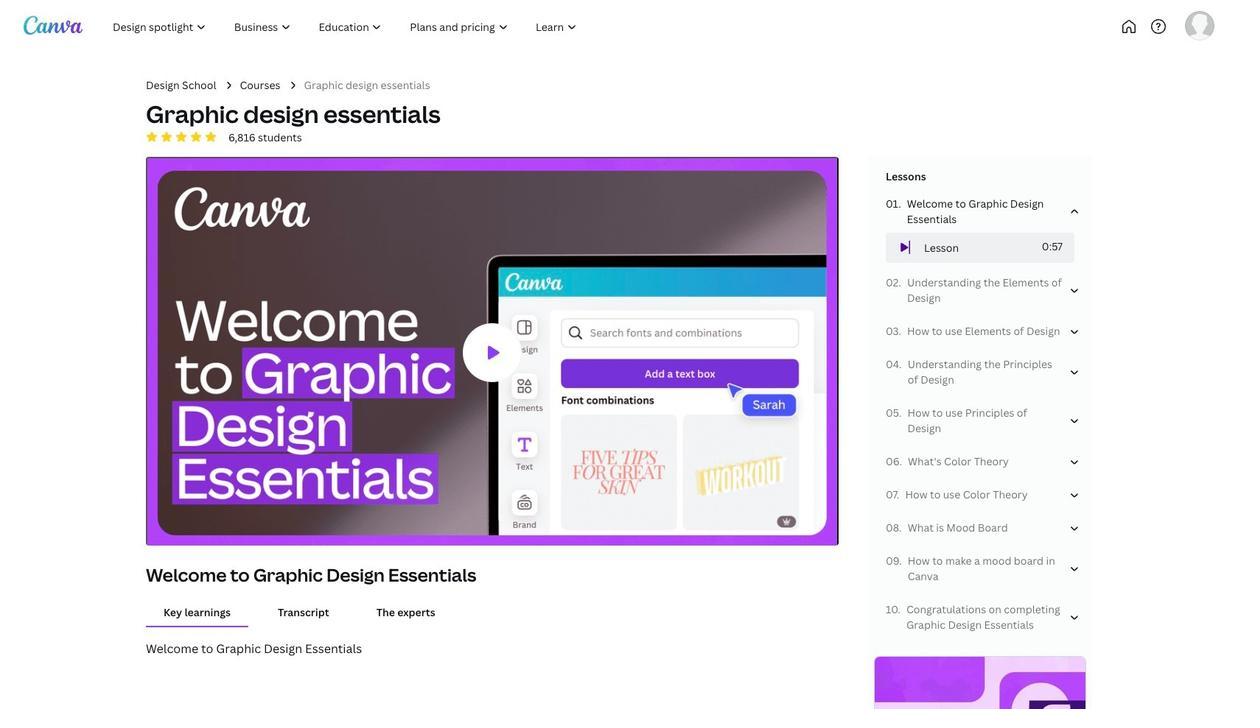 Task type: describe. For each thing, give the bounding box(es) containing it.
graphic design essentials certification image
[[875, 658, 1086, 710]]



Task type: vqa. For each thing, say whether or not it's contained in the screenshot.
Category button
no



Task type: locate. For each thing, give the bounding box(es) containing it.
top level navigation element
[[100, 12, 592, 41]]



